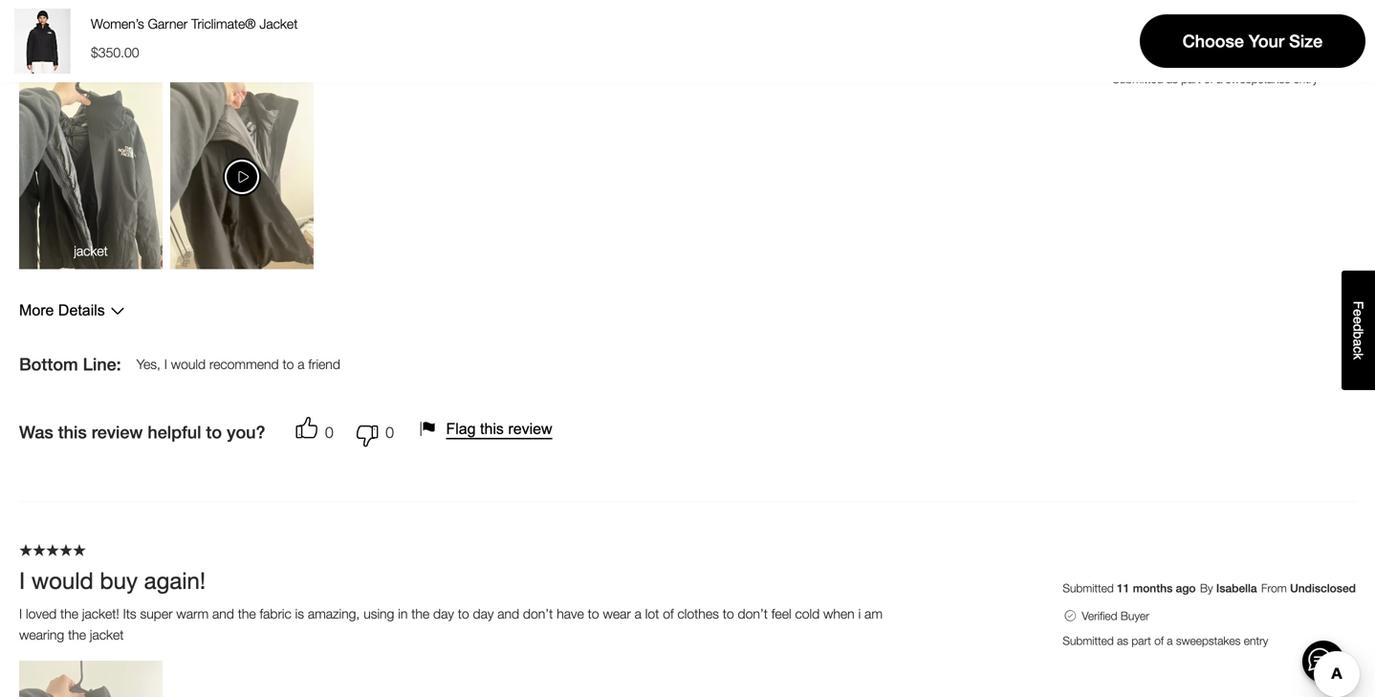 Task type: describe. For each thing, give the bounding box(es) containing it.
1 vertical spatial verified buyer
[[1082, 609, 1150, 623]]

your
[[1249, 31, 1285, 51]]

super inside i loved the jacket! its super warm and the fabric is amazing, using in the day to day and don't have to wear a lot of clothes to don't feel cold when i am wearing the jacket
[[140, 606, 173, 622]]

flag this review button
[[417, 418, 560, 441]]

0 horizontal spatial and
[[212, 606, 234, 622]]

b
[[1351, 332, 1367, 339]]

helpful
[[148, 422, 201, 442]]

yes, i would recommend to a friend
[[137, 356, 340, 372]]

1 horizontal spatial day
[[433, 606, 454, 622]]

entry for i use in the day to day, super comfortable and o don't feel cold
[[1294, 72, 1319, 85]]

0 horizontal spatial verified
[[1082, 609, 1118, 623]]

garner
[[148, 16, 188, 32]]

i use in the day to day, super comfortable and o don't feel cold
[[19, 44, 381, 60]]

more details button
[[19, 298, 130, 323]]

choose your size
[[1183, 31, 1323, 51]]

lot
[[646, 606, 660, 622]]

details
[[58, 302, 105, 319]]

i loved the jacket! its super warm and the fabric is amazing, using in the day to day and don't have to wear a lot of clothes to don't feel cold when i am wearing the jacket
[[19, 606, 883, 643]]

jacket inside i loved the jacket! its super warm and the fabric is amazing, using in the day to day and don't have to wear a lot of clothes to don't feel cold when i am wearing the jacket
[[90, 627, 124, 643]]

co
[[1340, 19, 1357, 33]]

would for i would definitely buy again
[[31, 5, 94, 32]]

definitely
[[100, 5, 192, 32]]

i for i would buy again!
[[19, 567, 25, 594]]

isabella
[[1217, 582, 1258, 595]]

more details
[[19, 302, 105, 319]]

clothes
[[678, 606, 719, 622]]

to right clothes
[[723, 606, 734, 622]]

0 vertical spatial verified buyer
[[1132, 47, 1199, 61]]

1 pic image from the top
[[19, 78, 163, 269]]

1 horizontal spatial and
[[262, 44, 284, 60]]

size
[[1290, 31, 1323, 51]]

to right have
[[588, 606, 599, 622]]

flag this review
[[446, 421, 553, 438]]

this for was
[[58, 422, 87, 442]]

line:
[[83, 354, 121, 374]]

2 pic image from the top
[[19, 661, 163, 697]]

sweepstakes for i would buy again!
[[1177, 634, 1241, 648]]

1 horizontal spatial buy
[[198, 5, 236, 32]]

review for flag
[[508, 421, 553, 438]]

$350.00
[[91, 44, 139, 60]]

bottom line:
[[19, 354, 121, 374]]

friend
[[308, 356, 340, 372]]

was this review helpful to you?
[[19, 422, 265, 442]]

bottom
[[19, 354, 78, 374]]

i would buy again!
[[19, 567, 206, 594]]

c
[[1351, 347, 1367, 353]]

loved
[[26, 606, 57, 622]]

https://images.thenorthface.com/is/image/thenorthface/nf0a7uut_jk3_hero?$color swatch$ image
[[10, 9, 75, 74]]

1 e from the top
[[1351, 309, 1367, 317]]

1 horizontal spatial don't
[[523, 606, 553, 622]]

sweepstakes for i use in the day to day, super comfortable and o don't feel cold
[[1226, 72, 1291, 85]]

comfortable
[[190, 44, 258, 60]]

fabric
[[260, 606, 292, 622]]

video element
[[170, 78, 314, 269]]

i for i loved the jacket! its super warm and the fabric is amazing, using in the day to day and don't have to wear a lot of clothes to don't feel cold when i am wearing the jacket
[[19, 606, 22, 622]]

when
[[824, 606, 855, 622]]

the right the 'using'
[[412, 606, 430, 622]]

1 vertical spatial would
[[171, 356, 206, 372]]

more
[[19, 302, 54, 319]]

use
[[26, 44, 46, 60]]

0 for second 0 button from left
[[386, 423, 394, 441]]

from
[[1262, 582, 1288, 595]]

amazing,
[[308, 606, 360, 622]]

of for i use in the day to day, super comfortable and o don't feel cold
[[1205, 72, 1214, 85]]

the right use
[[64, 44, 82, 60]]

choose
[[1183, 31, 1245, 51]]

d
[[1351, 324, 1367, 332]]

in inside i loved the jacket! its super warm and the fabric is amazing, using in the day to day and don't have to wear a lot of clothes to don't feel cold when i am wearing the jacket
[[398, 606, 408, 622]]

2 horizontal spatial and
[[498, 606, 520, 622]]

submitted as part of a sweepstakes entry for i would buy again!
[[1063, 634, 1269, 648]]

am
[[865, 606, 883, 622]]

0 vertical spatial jacket
[[74, 243, 108, 259]]

1 vertical spatial buyer
[[1121, 609, 1150, 623]]

review for was
[[92, 422, 143, 442]]

0 for 1st 0 button
[[325, 423, 334, 441]]

this for flag
[[480, 421, 504, 438]]

its
[[123, 606, 136, 622]]

of for i would buy again!
[[1155, 634, 1164, 648]]

recommend
[[209, 356, 279, 372]]



Task type: locate. For each thing, give the bounding box(es) containing it.
warm
[[176, 606, 209, 622]]

part for i would buy again!
[[1132, 634, 1152, 648]]

entry down "size"
[[1294, 72, 1319, 85]]

would up loved
[[31, 567, 94, 594]]

1 horizontal spatial 0
[[386, 423, 394, 441]]

don't right clothes
[[738, 606, 768, 622]]

would for i would buy again!
[[31, 567, 94, 594]]

0 horizontal spatial cold
[[356, 44, 381, 60]]

in right the 'using'
[[398, 606, 408, 622]]

and left have
[[498, 606, 520, 622]]

1 horizontal spatial review
[[508, 421, 553, 438]]

part
[[1182, 72, 1201, 85], [1132, 634, 1152, 648]]

you?
[[227, 422, 265, 442]]

0 horizontal spatial 0
[[325, 423, 334, 441]]

and left o at the left of the page
[[262, 44, 284, 60]]

0 vertical spatial part
[[1182, 72, 1201, 85]]

buyer left your
[[1171, 47, 1199, 61]]

submitted as part of a sweepstakes entry down months
[[1063, 634, 1269, 648]]

1 horizontal spatial feel
[[772, 606, 792, 622]]

as for i would buy again!
[[1118, 634, 1129, 648]]

0 vertical spatial would
[[31, 5, 94, 32]]

would up use
[[31, 5, 94, 32]]

0 vertical spatial verified
[[1132, 47, 1168, 61]]

f e e d b a c k
[[1351, 301, 1367, 360]]

flag
[[446, 421, 476, 438]]

feel
[[332, 44, 352, 60], [772, 606, 792, 622]]

jacket
[[260, 16, 298, 32]]

1 horizontal spatial in
[[398, 606, 408, 622]]

1 vertical spatial sweepstakes
[[1177, 634, 1241, 648]]

i
[[19, 5, 25, 32], [19, 44, 22, 60], [164, 356, 167, 372], [19, 567, 25, 594], [19, 606, 22, 622]]

0 horizontal spatial of
[[663, 606, 674, 622]]

submitted as part of a sweepstakes entry for i use in the day to day, super comfortable and o don't feel cold
[[1113, 72, 1319, 85]]

1 vertical spatial jacket
[[90, 627, 124, 643]]

undisclosed
[[1291, 582, 1357, 595]]

months
[[1134, 582, 1173, 595]]

e up "d"
[[1351, 309, 1367, 317]]

0 horizontal spatial in
[[50, 44, 60, 60]]

of down choose
[[1205, 72, 1214, 85]]

0 horizontal spatial entry
[[1245, 634, 1269, 648]]

0 vertical spatial super
[[153, 44, 186, 60]]

feel inside i loved the jacket! its super warm and the fabric is amazing, using in the day to day and don't have to wear a lot of clothes to don't feel cold when i am wearing the jacket
[[772, 606, 792, 622]]

0 vertical spatial entry
[[1294, 72, 1319, 85]]

day left have
[[473, 606, 494, 622]]

by
[[1201, 582, 1214, 595]]

would right yes,
[[171, 356, 206, 372]]

is
[[295, 606, 304, 622]]

verified
[[1132, 47, 1168, 61], [1082, 609, 1118, 623]]

to left day, in the left of the page
[[110, 44, 121, 60]]

part for i use in the day to day, super comfortable and o don't feel cold
[[1182, 72, 1201, 85]]

don't right o at the left of the page
[[299, 44, 329, 60]]

f
[[1351, 301, 1367, 309]]

0 horizontal spatial part
[[1132, 634, 1152, 648]]

a down choose
[[1217, 72, 1223, 85]]

as down choose your size button
[[1167, 72, 1179, 85]]

0 vertical spatial in
[[50, 44, 60, 60]]

review left helpful
[[92, 422, 143, 442]]

as
[[1167, 72, 1179, 85], [1118, 634, 1129, 648]]

2 horizontal spatial day
[[473, 606, 494, 622]]

day down women's
[[85, 44, 106, 60]]

jacket
[[74, 243, 108, 259], [90, 627, 124, 643]]

1 horizontal spatial of
[[1155, 634, 1164, 648]]

sweepstakes down submitted 11 months ago by isabella from undisclosed
[[1177, 634, 1241, 648]]

again
[[242, 5, 298, 32]]

part down choose
[[1182, 72, 1201, 85]]

2 horizontal spatial don't
[[738, 606, 768, 622]]

this right was
[[58, 422, 87, 442]]

buyer
[[1171, 47, 1199, 61], [1121, 609, 1150, 623]]

vail,
[[1315, 19, 1336, 33]]

to right the 'using'
[[458, 606, 469, 622]]

i inside i loved the jacket! its super warm and the fabric is amazing, using in the day to day and don't have to wear a lot of clothes to don't feel cold when i am wearing the jacket
[[19, 606, 22, 622]]

0 button
[[296, 413, 341, 451], [341, 413, 402, 451]]

this right flag
[[480, 421, 504, 438]]

11
[[1118, 582, 1130, 595]]

i would definitely buy again
[[19, 5, 298, 32]]

2 vertical spatial would
[[31, 567, 94, 594]]

0 vertical spatial as
[[1167, 72, 1179, 85]]

super right its
[[140, 606, 173, 622]]

i for i would definitely buy again
[[19, 5, 25, 32]]

of inside i loved the jacket! its super warm and the fabric is amazing, using in the day to day and don't have to wear a lot of clothes to don't feel cold when i am wearing the jacket
[[663, 606, 674, 622]]

verified left choose
[[1132, 47, 1168, 61]]

1 horizontal spatial part
[[1182, 72, 1201, 85]]

review
[[508, 421, 553, 438], [92, 422, 143, 442]]

1 horizontal spatial as
[[1167, 72, 1179, 85]]

1 vertical spatial as
[[1118, 634, 1129, 648]]

cold inside i loved the jacket! its super warm and the fabric is amazing, using in the day to day and don't have to wear a lot of clothes to don't feel cold when i am wearing the jacket
[[795, 606, 820, 622]]

1 0 button from the left
[[296, 413, 341, 451]]

pic image
[[19, 78, 163, 269], [19, 661, 163, 697]]

sweepstakes down choose your size button
[[1226, 72, 1291, 85]]

1 vertical spatial pic image
[[19, 661, 163, 697]]

jacket down 'jacket!'
[[90, 627, 124, 643]]

2 horizontal spatial of
[[1205, 72, 1214, 85]]

entry
[[1294, 72, 1319, 85], [1245, 634, 1269, 648]]

would
[[31, 5, 94, 32], [171, 356, 206, 372], [31, 567, 94, 594]]

of down months
[[1155, 634, 1164, 648]]

day
[[85, 44, 106, 60], [433, 606, 454, 622], [473, 606, 494, 622]]

of right lot
[[663, 606, 674, 622]]

2 0 from the left
[[386, 423, 394, 441]]

day right the 'using'
[[433, 606, 454, 622]]

feel right o at the left of the page
[[332, 44, 352, 60]]

i left use
[[19, 44, 22, 60]]

cold right o at the left of the page
[[356, 44, 381, 60]]

verified buyer
[[1132, 47, 1199, 61], [1082, 609, 1150, 623]]

1 horizontal spatial verified
[[1132, 47, 1168, 61]]

1 0 from the left
[[325, 423, 334, 441]]

review inside button
[[508, 421, 553, 438]]

cold left when
[[795, 606, 820, 622]]

1 horizontal spatial entry
[[1294, 72, 1319, 85]]

0 vertical spatial sweepstakes
[[1226, 72, 1291, 85]]

1 vertical spatial buy
[[100, 567, 138, 594]]

buy up the comfortable
[[198, 5, 236, 32]]

e up the b
[[1351, 317, 1367, 324]]

wearing
[[19, 627, 64, 643]]

2 0 button from the left
[[341, 413, 402, 451]]

buyer down 11
[[1121, 609, 1150, 623]]

i
[[859, 606, 861, 622]]

2 vertical spatial of
[[1155, 634, 1164, 648]]

cold
[[356, 44, 381, 60], [795, 606, 820, 622]]

1 vertical spatial super
[[140, 606, 173, 622]]

k
[[1351, 353, 1367, 360]]

as for i use in the day to day, super comfortable and o don't feel cold
[[1167, 72, 1179, 85]]

0 horizontal spatial as
[[1118, 634, 1129, 648]]

triclimate®
[[191, 16, 256, 32]]

have
[[557, 606, 584, 622]]

0 horizontal spatial this
[[58, 422, 87, 442]]

review right flag
[[508, 421, 553, 438]]

super down the garner
[[153, 44, 186, 60]]

submitted as part of a sweepstakes entry down choose
[[1113, 72, 1319, 85]]

1 vertical spatial feel
[[772, 606, 792, 622]]

vail, co
[[1315, 19, 1357, 33]]

submitted 11 months ago by isabella from undisclosed
[[1063, 582, 1357, 595]]

1 horizontal spatial buyer
[[1171, 47, 1199, 61]]

1 vertical spatial entry
[[1245, 634, 1269, 648]]

1 horizontal spatial this
[[480, 421, 504, 438]]

1 vertical spatial in
[[398, 606, 408, 622]]

entry down from
[[1245, 634, 1269, 648]]

yes,
[[137, 356, 161, 372]]

ago
[[1176, 582, 1196, 595]]

0 vertical spatial buy
[[198, 5, 236, 32]]

0 horizontal spatial don't
[[299, 44, 329, 60]]

0 horizontal spatial day
[[85, 44, 106, 60]]

0
[[325, 423, 334, 441], [386, 423, 394, 441]]

the left fabric
[[238, 606, 256, 622]]

buy up its
[[100, 567, 138, 594]]

a down months
[[1168, 634, 1173, 648]]

verified down 11
[[1082, 609, 1118, 623]]

0 horizontal spatial buyer
[[1121, 609, 1150, 623]]

i for i use in the day to day, super comfortable and o don't feel cold
[[19, 44, 22, 60]]

don't left have
[[523, 606, 553, 622]]

as down 11
[[1118, 634, 1129, 648]]

0 left flag
[[386, 423, 394, 441]]

0 horizontal spatial review
[[92, 422, 143, 442]]

0 button left flag
[[341, 413, 402, 451]]

0 vertical spatial submitted as part of a sweepstakes entry
[[1113, 72, 1319, 85]]

a
[[1217, 72, 1223, 85], [1351, 339, 1367, 347], [298, 356, 305, 372], [635, 606, 642, 622], [1168, 634, 1173, 648]]

to left friend
[[283, 356, 294, 372]]

in
[[50, 44, 60, 60], [398, 606, 408, 622]]

to left "you?"
[[206, 422, 222, 442]]

jacket!
[[82, 606, 119, 622]]

was
[[19, 422, 53, 442]]

choose your size button
[[1140, 14, 1366, 68]]

o
[[288, 44, 295, 60]]

1 vertical spatial of
[[663, 606, 674, 622]]

jacket up details
[[74, 243, 108, 259]]

entry for i would buy again!
[[1245, 634, 1269, 648]]

f e e d b a c k button
[[1342, 271, 1376, 390]]

0 vertical spatial pic image
[[19, 78, 163, 269]]

1 vertical spatial part
[[1132, 634, 1152, 648]]

1 vertical spatial submitted as part of a sweepstakes entry
[[1063, 634, 1269, 648]]

and
[[262, 44, 284, 60], [212, 606, 234, 622], [498, 606, 520, 622]]

a up k on the right bottom
[[1351, 339, 1367, 347]]

0 vertical spatial buyer
[[1171, 47, 1199, 61]]

day,
[[125, 44, 150, 60]]

0 button down friend
[[296, 413, 341, 451]]

i left women's
[[19, 5, 25, 32]]

don't
[[299, 44, 329, 60], [523, 606, 553, 622], [738, 606, 768, 622]]

a left lot
[[635, 606, 642, 622]]

wear
[[603, 606, 631, 622]]

of
[[1205, 72, 1214, 85], [663, 606, 674, 622], [1155, 634, 1164, 648]]

submitted as part of a sweepstakes entry
[[1113, 72, 1319, 85], [1063, 634, 1269, 648]]

submitted
[[1113, 19, 1167, 33], [1113, 72, 1164, 85], [1063, 582, 1114, 595], [1063, 634, 1114, 648]]

this inside button
[[480, 421, 504, 438]]

1 horizontal spatial cold
[[795, 606, 820, 622]]

0 horizontal spatial buy
[[100, 567, 138, 594]]

women's garner triclimate® jacket
[[91, 16, 298, 32]]

a inside i loved the jacket! its super warm and the fabric is amazing, using in the day to day and don't have to wear a lot of clothes to don't feel cold when i am wearing the jacket
[[635, 606, 642, 622]]

e
[[1351, 309, 1367, 317], [1351, 317, 1367, 324]]

0 vertical spatial of
[[1205, 72, 1214, 85]]

1 vertical spatial verified
[[1082, 609, 1118, 623]]

a inside button
[[1351, 339, 1367, 347]]

1 vertical spatial cold
[[795, 606, 820, 622]]

i right yes,
[[164, 356, 167, 372]]

the
[[64, 44, 82, 60], [60, 606, 78, 622], [238, 606, 256, 622], [412, 606, 430, 622], [68, 627, 86, 643]]

to
[[110, 44, 121, 60], [283, 356, 294, 372], [206, 422, 222, 442], [458, 606, 469, 622], [588, 606, 599, 622], [723, 606, 734, 622]]

i left loved
[[19, 606, 22, 622]]

again!
[[144, 567, 206, 594]]

the down 'jacket!'
[[68, 627, 86, 643]]

using
[[364, 606, 395, 622]]

0 horizontal spatial feel
[[332, 44, 352, 60]]

a left friend
[[298, 356, 305, 372]]

the right loved
[[60, 606, 78, 622]]

i up 'wearing' at the bottom of page
[[19, 567, 25, 594]]

sweepstakes
[[1226, 72, 1291, 85], [1177, 634, 1241, 648]]

and right warm
[[212, 606, 234, 622]]

women's
[[91, 16, 144, 32]]

0 vertical spatial cold
[[356, 44, 381, 60]]

2 e from the top
[[1351, 317, 1367, 324]]

in right use
[[50, 44, 60, 60]]

0 down friend
[[325, 423, 334, 441]]

part down months
[[1132, 634, 1152, 648]]

feel left when
[[772, 606, 792, 622]]

buy
[[198, 5, 236, 32], [100, 567, 138, 594]]

this
[[480, 421, 504, 438], [58, 422, 87, 442]]

0 vertical spatial feel
[[332, 44, 352, 60]]



Task type: vqa. For each thing, say whether or not it's contained in the screenshot.
third Men's from the left
no



